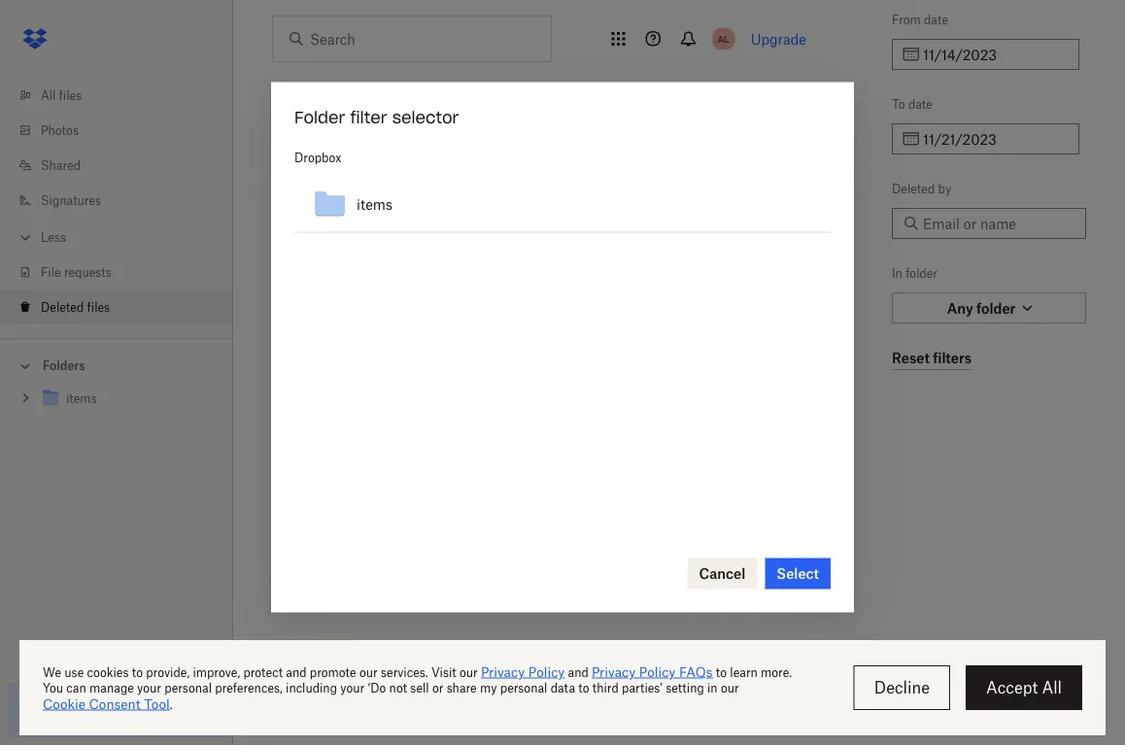 Task type: locate. For each thing, give the bounding box(es) containing it.
all
[[41, 88, 56, 103]]

upgrade link
[[751, 31, 807, 47]]

less
[[41, 230, 66, 244]]

1 vertical spatial deleted
[[892, 181, 935, 196]]

cancel button
[[688, 559, 758, 590]]

file
[[41, 265, 61, 279]]

deleted
[[414, 543, 469, 562]]

filters
[[695, 543, 737, 562]]

explore free features 809 bytes of 2 gb
[[58, 696, 157, 725]]

in folder
[[892, 266, 938, 280]]

shared link
[[16, 148, 233, 183]]

select
[[777, 566, 819, 582]]

by
[[939, 181, 952, 196]]

list
[[0, 66, 233, 338]]

1 horizontal spatial deleted files
[[272, 93, 410, 121]]

files down requests
[[87, 300, 110, 314]]

deleted files list item
[[0, 290, 233, 325]]

1 cell from the left
[[768, 178, 799, 233]]

deleted files up "dropbox" at top left
[[272, 93, 410, 121]]

of
[[107, 713, 116, 725]]

date right 'to'
[[909, 97, 933, 111]]

files left found.
[[473, 543, 503, 562]]

deleted files
[[272, 93, 410, 121], [41, 300, 110, 314]]

deleted down file
[[41, 300, 84, 314]]

files inside 'list item'
[[87, 300, 110, 314]]

deleted up "dropbox" at top left
[[272, 93, 358, 121]]

deleted left the by at the top of the page
[[892, 181, 935, 196]]

items table
[[295, 178, 831, 233]]

upgrade
[[751, 31, 807, 47]]

dropbox
[[295, 151, 341, 165]]

date for from date
[[925, 12, 949, 27]]

0 horizontal spatial deleted files
[[41, 300, 110, 314]]

files right all
[[59, 88, 82, 103]]

folder filter selector dialog
[[271, 82, 854, 613]]

deleted files link
[[16, 290, 233, 325]]

0 vertical spatial deleted
[[272, 93, 358, 121]]

deleted files down file requests at top left
[[41, 300, 110, 314]]

1 vertical spatial deleted files
[[41, 300, 110, 314]]

files right folder
[[364, 93, 410, 121]]

0 vertical spatial deleted files
[[272, 93, 410, 121]]

files
[[59, 88, 82, 103], [364, 93, 410, 121], [87, 300, 110, 314], [473, 543, 503, 562]]

free
[[97, 696, 116, 708]]

explore
[[58, 696, 94, 708]]

date
[[925, 12, 949, 27], [909, 97, 933, 111]]

cancel
[[699, 566, 746, 582]]

all files
[[41, 88, 82, 103]]

folder
[[906, 266, 938, 280]]

no deleted files found. try adjusting your filters
[[388, 543, 737, 562]]

shared
[[41, 158, 81, 173]]

photos
[[41, 123, 79, 138]]

deleted
[[272, 93, 358, 121], [892, 181, 935, 196], [41, 300, 84, 314]]

From date text field
[[923, 44, 1068, 65]]

all files link
[[16, 78, 233, 113]]

file requests
[[41, 265, 112, 279]]

0 vertical spatial date
[[925, 12, 949, 27]]

0 horizontal spatial deleted
[[41, 300, 84, 314]]

2 vertical spatial deleted
[[41, 300, 84, 314]]

cell
[[768, 178, 799, 233], [799, 178, 831, 233]]

date right "from"
[[925, 12, 949, 27]]

folders
[[43, 359, 85, 373]]

signatures
[[41, 193, 101, 208]]

less image
[[16, 228, 35, 247]]

1 vertical spatial date
[[909, 97, 933, 111]]

filter
[[350, 108, 387, 128]]



Task type: describe. For each thing, give the bounding box(es) containing it.
1 horizontal spatial deleted
[[272, 93, 358, 121]]

2
[[119, 713, 125, 725]]

deleted by
[[892, 181, 952, 196]]

items row
[[295, 178, 831, 233]]

items
[[357, 197, 393, 213]]

to
[[892, 97, 906, 111]]

dropbox image
[[16, 19, 54, 58]]

file requests link
[[16, 255, 233, 290]]

selector
[[392, 108, 459, 128]]

signatures link
[[16, 183, 233, 218]]

found.
[[508, 543, 554, 562]]

date for to date
[[909, 97, 933, 111]]

folders button
[[0, 351, 233, 380]]

in
[[892, 266, 903, 280]]

select button
[[765, 559, 831, 590]]

try
[[558, 543, 581, 562]]

your
[[658, 543, 691, 562]]

To date text field
[[923, 128, 1068, 150]]

809
[[58, 713, 77, 725]]

requests
[[64, 265, 112, 279]]

gb
[[128, 713, 143, 725]]

2 horizontal spatial deleted
[[892, 181, 935, 196]]

from date
[[892, 12, 949, 27]]

adjusting
[[585, 543, 654, 562]]

features
[[118, 696, 157, 708]]

folder filter selector
[[295, 108, 459, 128]]

list containing all files
[[0, 66, 233, 338]]

2 cell from the left
[[799, 178, 831, 233]]

to date
[[892, 97, 933, 111]]

deleted inside 'list item'
[[41, 300, 84, 314]]

photos link
[[16, 113, 233, 148]]

from
[[892, 12, 921, 27]]

quota usage element
[[19, 695, 51, 726]]

folder
[[295, 108, 345, 128]]

bytes
[[80, 713, 105, 725]]

deleted files inside 'list item'
[[41, 300, 110, 314]]

no
[[388, 543, 410, 562]]



Task type: vqa. For each thing, say whether or not it's contained in the screenshot.
signature within button
no



